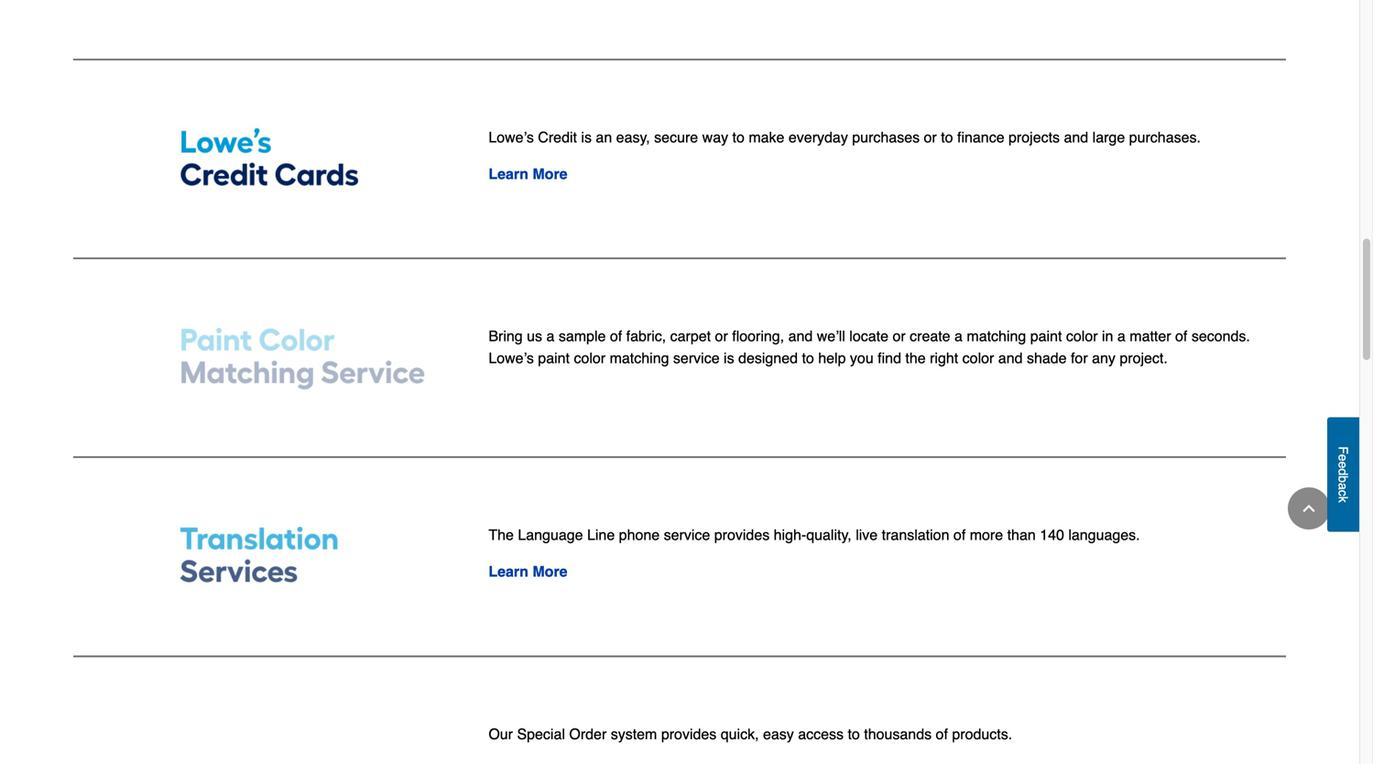 Task type: locate. For each thing, give the bounding box(es) containing it.
more down credit
[[533, 165, 568, 182]]

and left we'll
[[789, 328, 813, 345]]

for
[[1071, 350, 1088, 367]]

1 horizontal spatial paint
[[1031, 328, 1062, 345]]

is down flooring,
[[724, 350, 735, 367]]

a
[[547, 328, 555, 345], [955, 328, 963, 345], [1118, 328, 1126, 345], [1336, 483, 1351, 490]]

to right 'way'
[[733, 129, 745, 146]]

1 learn from the top
[[489, 165, 529, 182]]

color up the for
[[1067, 328, 1098, 345]]

0 vertical spatial provides
[[715, 527, 770, 544]]

provides left quick,
[[661, 726, 717, 743]]

color right right
[[963, 350, 995, 367]]

locate
[[850, 328, 889, 345]]

color down sample
[[574, 350, 606, 367]]

1 horizontal spatial is
[[724, 350, 735, 367]]

make
[[749, 129, 785, 146]]

0 vertical spatial paint
[[1031, 328, 1062, 345]]

to left help
[[802, 350, 814, 367]]

0 vertical spatial is
[[581, 129, 592, 146]]

0 vertical spatial service
[[673, 350, 720, 367]]

thousands
[[864, 726, 932, 743]]

or right carpet
[[715, 328, 728, 345]]

2 learn more link from the top
[[489, 563, 568, 580]]

language
[[518, 527, 583, 544]]

learn more link
[[489, 165, 568, 182], [489, 563, 568, 580]]

chevron up image
[[1300, 499, 1319, 518]]

service
[[673, 350, 720, 367], [664, 527, 710, 544]]

learn more
[[489, 165, 568, 182], [489, 563, 568, 580]]

1 vertical spatial more
[[533, 563, 568, 580]]

and
[[1064, 129, 1089, 146], [789, 328, 813, 345], [999, 350, 1023, 367]]

lowe's down bring on the top of the page
[[489, 350, 534, 367]]

and left shade
[[999, 350, 1023, 367]]

finance
[[958, 129, 1005, 146]]

is
[[581, 129, 592, 146], [724, 350, 735, 367]]

matter
[[1130, 328, 1172, 345]]

e up d
[[1336, 454, 1351, 461]]

seconds.
[[1192, 328, 1251, 345]]

0 vertical spatial more
[[533, 165, 568, 182]]

lowe's credit is an easy, secure way to make everyday purchases or to finance projects and large purchases.
[[489, 129, 1201, 146]]

the
[[489, 527, 514, 544]]

of left more on the bottom right of page
[[954, 527, 966, 544]]

a up k at the bottom of the page
[[1336, 483, 1351, 490]]

c
[[1336, 490, 1351, 496]]

bring us a sample of fabric, carpet or flooring, and we'll locate or create a matching paint color in a matter of seconds. lowe's paint color matching service is designed to help you find the right color and shade for any project.
[[489, 328, 1251, 367]]

d
[[1336, 468, 1351, 476]]

matching
[[967, 328, 1027, 345], [610, 350, 669, 367]]

everyday
[[789, 129, 848, 146]]

of left fabric,
[[610, 328, 622, 345]]

0 horizontal spatial paint
[[538, 350, 570, 367]]

1 vertical spatial learn more
[[489, 563, 568, 580]]

or up find at right top
[[893, 328, 906, 345]]

1 learn more from the top
[[489, 165, 568, 182]]

lowe's
[[489, 129, 534, 146], [489, 350, 534, 367]]

purchases.
[[1130, 129, 1201, 146]]

1 vertical spatial lowe's
[[489, 350, 534, 367]]

service down carpet
[[673, 350, 720, 367]]

b
[[1336, 476, 1351, 483]]

matching right create
[[967, 328, 1027, 345]]

1 horizontal spatial matching
[[967, 328, 1027, 345]]

1 vertical spatial matching
[[610, 350, 669, 367]]

or right purchases
[[924, 129, 937, 146]]

0 vertical spatial and
[[1064, 129, 1089, 146]]

2 more from the top
[[533, 563, 568, 580]]

2 learn more from the top
[[489, 563, 568, 580]]

1 vertical spatial is
[[724, 350, 735, 367]]

0 vertical spatial learn more
[[489, 165, 568, 182]]

fabric,
[[626, 328, 666, 345]]

0 horizontal spatial matching
[[610, 350, 669, 367]]

flooring,
[[732, 328, 785, 345]]

an
[[596, 129, 612, 146]]

1 vertical spatial service
[[664, 527, 710, 544]]

1 vertical spatial and
[[789, 328, 813, 345]]

0 vertical spatial matching
[[967, 328, 1027, 345]]

paint down us
[[538, 350, 570, 367]]

help
[[819, 350, 846, 367]]

learn more for credit
[[489, 165, 568, 182]]

lowe's left credit
[[489, 129, 534, 146]]

shade
[[1027, 350, 1067, 367]]

1 horizontal spatial and
[[999, 350, 1023, 367]]

2 lowe's from the top
[[489, 350, 534, 367]]

products.
[[952, 726, 1013, 743]]

f e e d b a c k button
[[1328, 417, 1360, 532]]

learn more for language
[[489, 563, 568, 580]]

1 more from the top
[[533, 165, 568, 182]]

2 vertical spatial and
[[999, 350, 1023, 367]]

than
[[1008, 527, 1036, 544]]

provides left "high-"
[[715, 527, 770, 544]]

0 vertical spatial lowe's
[[489, 129, 534, 146]]

0 horizontal spatial or
[[715, 328, 728, 345]]

learn more link down credit
[[489, 165, 568, 182]]

quality,
[[807, 527, 852, 544]]

color
[[1067, 328, 1098, 345], [574, 350, 606, 367], [963, 350, 995, 367]]

our
[[489, 726, 513, 743]]

and left large
[[1064, 129, 1089, 146]]

lowe's inside bring us a sample of fabric, carpet or flooring, and we'll locate or create a matching paint color in a matter of seconds. lowe's paint color matching service is designed to help you find the right color and shade for any project.
[[489, 350, 534, 367]]

to
[[733, 129, 745, 146], [941, 129, 954, 146], [802, 350, 814, 367], [848, 726, 860, 743]]

easy
[[763, 726, 794, 743]]

more
[[533, 165, 568, 182], [533, 563, 568, 580]]

1 vertical spatial learn
[[489, 563, 529, 580]]

live
[[856, 527, 878, 544]]

more down the language
[[533, 563, 568, 580]]

system
[[611, 726, 657, 743]]

project.
[[1120, 350, 1168, 367]]

more
[[970, 527, 1004, 544]]

k
[[1336, 496, 1351, 503]]

2 horizontal spatial color
[[1067, 328, 1098, 345]]

140
[[1040, 527, 1065, 544]]

the language line phone service provides high-quality, live translation of more than 140 languages.
[[489, 527, 1141, 544]]

paint color matching service. image
[[77, 311, 459, 402]]

1 vertical spatial learn more link
[[489, 563, 568, 580]]

e
[[1336, 454, 1351, 461], [1336, 461, 1351, 468]]

0 vertical spatial learn more link
[[489, 165, 568, 182]]

2 learn from the top
[[489, 563, 529, 580]]

1 learn more link from the top
[[489, 165, 568, 182]]

of
[[610, 328, 622, 345], [1176, 328, 1188, 345], [954, 527, 966, 544], [936, 726, 948, 743]]

you
[[850, 350, 874, 367]]

learn more down the language
[[489, 563, 568, 580]]

0 vertical spatial learn
[[489, 165, 529, 182]]

learn
[[489, 165, 529, 182], [489, 563, 529, 580]]

us
[[527, 328, 542, 345]]

order
[[569, 726, 607, 743]]

to right access
[[848, 726, 860, 743]]

learn more link down the language
[[489, 563, 568, 580]]

a right in
[[1118, 328, 1126, 345]]

0 horizontal spatial is
[[581, 129, 592, 146]]

learn more down credit
[[489, 165, 568, 182]]

paint
[[1031, 328, 1062, 345], [538, 350, 570, 367]]

is left an
[[581, 129, 592, 146]]

service right phone
[[664, 527, 710, 544]]

provides
[[715, 527, 770, 544], [661, 726, 717, 743]]

or
[[924, 129, 937, 146], [715, 328, 728, 345], [893, 328, 906, 345]]

e up b
[[1336, 461, 1351, 468]]

paint up shade
[[1031, 328, 1062, 345]]

matching down fabric,
[[610, 350, 669, 367]]



Task type: describe. For each thing, give the bounding box(es) containing it.
carpet
[[670, 328, 711, 345]]

access
[[798, 726, 844, 743]]

our special order system provides quick, easy access to thousands of products.
[[489, 726, 1013, 743]]

0 horizontal spatial and
[[789, 328, 813, 345]]

find
[[878, 350, 902, 367]]

sample
[[559, 328, 606, 345]]

a right us
[[547, 328, 555, 345]]

learn for lowe's
[[489, 165, 529, 182]]

projects
[[1009, 129, 1060, 146]]

designed
[[739, 350, 798, 367]]

credit
[[538, 129, 577, 146]]

f
[[1336, 446, 1351, 454]]

high-
[[774, 527, 807, 544]]

easy,
[[616, 129, 650, 146]]

1 vertical spatial provides
[[661, 726, 717, 743]]

secure
[[654, 129, 698, 146]]

way
[[703, 129, 729, 146]]

translation services. image
[[77, 510, 459, 601]]

languages.
[[1069, 527, 1141, 544]]

the
[[906, 350, 926, 367]]

learn more link for credit
[[489, 165, 568, 182]]

a up right
[[955, 328, 963, 345]]

to inside bring us a sample of fabric, carpet or flooring, and we'll locate or create a matching paint color in a matter of seconds. lowe's paint color matching service is designed to help you find the right color and shade for any project.
[[802, 350, 814, 367]]

more for language
[[533, 563, 568, 580]]

quick,
[[721, 726, 759, 743]]

of left products.
[[936, 726, 948, 743]]

bring
[[489, 328, 523, 345]]

more for credit
[[533, 165, 568, 182]]

of right matter
[[1176, 328, 1188, 345]]

1 horizontal spatial or
[[893, 328, 906, 345]]

learn for the
[[489, 563, 529, 580]]

learn more link for language
[[489, 563, 568, 580]]

1 vertical spatial paint
[[538, 350, 570, 367]]

2 horizontal spatial and
[[1064, 129, 1089, 146]]

translation
[[882, 527, 950, 544]]

special
[[517, 726, 565, 743]]

create
[[910, 328, 951, 345]]

1 e from the top
[[1336, 454, 1351, 461]]

0 horizontal spatial color
[[574, 350, 606, 367]]

to left finance
[[941, 129, 954, 146]]

large
[[1093, 129, 1125, 146]]

scroll to top element
[[1288, 487, 1331, 530]]

any
[[1092, 350, 1116, 367]]

f e e d b a c k
[[1336, 446, 1351, 503]]

is inside bring us a sample of fabric, carpet or flooring, and we'll locate or create a matching paint color in a matter of seconds. lowe's paint color matching service is designed to help you find the right color and shade for any project.
[[724, 350, 735, 367]]

line
[[587, 527, 615, 544]]

phone
[[619, 527, 660, 544]]

2 e from the top
[[1336, 461, 1351, 468]]

2 horizontal spatial or
[[924, 129, 937, 146]]

a inside button
[[1336, 483, 1351, 490]]

1 horizontal spatial color
[[963, 350, 995, 367]]

service inside bring us a sample of fabric, carpet or flooring, and we'll locate or create a matching paint color in a matter of seconds. lowe's paint color matching service is designed to help you find the right color and shade for any project.
[[673, 350, 720, 367]]

in
[[1102, 328, 1114, 345]]

1 lowe's from the top
[[489, 129, 534, 146]]

purchases
[[852, 129, 920, 146]]

lowe's credit cards. image
[[77, 112, 459, 203]]

right
[[930, 350, 959, 367]]

we'll
[[817, 328, 846, 345]]



Task type: vqa. For each thing, say whether or not it's contained in the screenshot.
rightmost CENTER
no



